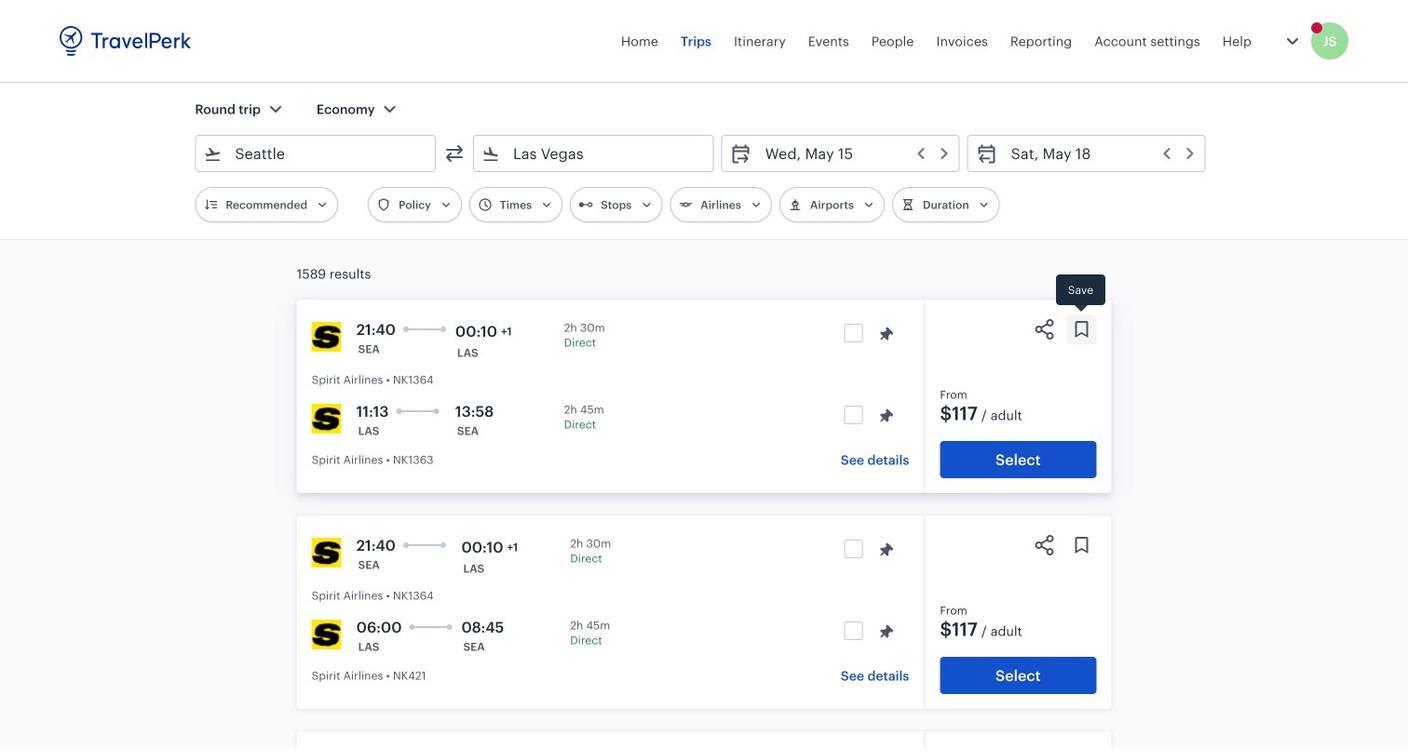 Task type: locate. For each thing, give the bounding box(es) containing it.
2 spirit airlines image from the top
[[312, 620, 342, 650]]

0 vertical spatial spirit airlines image
[[312, 322, 342, 352]]

1 vertical spatial spirit airlines image
[[312, 620, 342, 650]]

1 vertical spatial spirit airlines image
[[312, 538, 342, 568]]

spirit airlines image
[[312, 322, 342, 352], [312, 620, 342, 650]]

spirit airlines image
[[312, 404, 342, 434], [312, 538, 342, 568]]

tooltip
[[1056, 275, 1106, 315]]

To search field
[[500, 139, 689, 169]]

Depart field
[[752, 139, 952, 169]]

0 vertical spatial spirit airlines image
[[312, 404, 342, 434]]

1 spirit airlines image from the top
[[312, 322, 342, 352]]



Task type: vqa. For each thing, say whether or not it's contained in the screenshot.
2nd Spirit Airlines icon from the top
yes



Task type: describe. For each thing, give the bounding box(es) containing it.
1 spirit airlines image from the top
[[312, 404, 342, 434]]

2 spirit airlines image from the top
[[312, 538, 342, 568]]

Return field
[[998, 139, 1198, 169]]

From search field
[[222, 139, 411, 169]]



